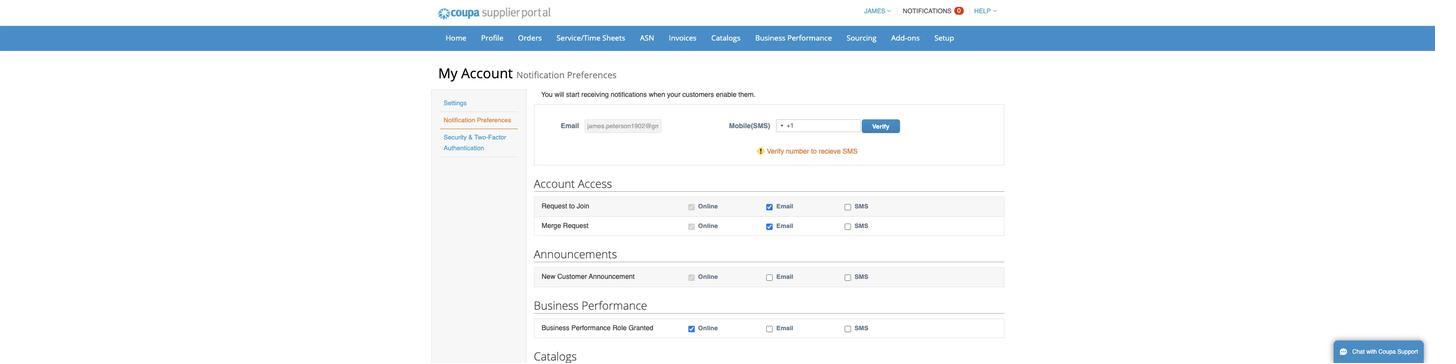 Task type: locate. For each thing, give the bounding box(es) containing it.
security
[[444, 134, 467, 141]]

new
[[542, 273, 555, 281]]

home link
[[439, 30, 473, 45]]

service/time
[[557, 33, 601, 43]]

1 horizontal spatial verify
[[872, 123, 890, 130]]

service/time sheets link
[[550, 30, 632, 45]]

mobile(sms)
[[729, 122, 770, 130]]

verify number to recieve sms
[[767, 147, 858, 155]]

asn
[[640, 33, 654, 43]]

home
[[446, 33, 466, 43]]

business
[[755, 33, 786, 43], [534, 298, 579, 313], [542, 324, 570, 332]]

to
[[811, 147, 817, 155], [569, 202, 575, 210]]

join
[[577, 202, 589, 210]]

service/time sheets
[[557, 33, 625, 43]]

when
[[649, 91, 665, 98]]

account down profile link
[[461, 64, 513, 82]]

1 vertical spatial performance
[[582, 298, 647, 313]]

0 vertical spatial performance
[[787, 33, 832, 43]]

notification down settings link
[[444, 117, 475, 124]]

0 horizontal spatial account
[[461, 64, 513, 82]]

notification
[[516, 69, 565, 81], [444, 117, 475, 124]]

account
[[461, 64, 513, 82], [534, 176, 575, 192]]

catalogs
[[711, 33, 741, 43]]

ons
[[907, 33, 920, 43]]

None checkbox
[[688, 204, 695, 211], [767, 204, 773, 211], [767, 224, 773, 230], [845, 224, 851, 230], [688, 275, 695, 281], [767, 275, 773, 281], [688, 326, 695, 333], [767, 326, 773, 333], [845, 326, 851, 333], [688, 204, 695, 211], [767, 204, 773, 211], [767, 224, 773, 230], [845, 224, 851, 230], [688, 275, 695, 281], [767, 275, 773, 281], [688, 326, 695, 333], [767, 326, 773, 333], [845, 326, 851, 333]]

invoices
[[669, 33, 697, 43]]

1 horizontal spatial notification
[[516, 69, 565, 81]]

0 vertical spatial preferences
[[567, 69, 617, 81]]

preferences up receiving
[[567, 69, 617, 81]]

sms for role
[[855, 325, 868, 332]]

notification preferences link
[[444, 117, 511, 124]]

add-ons link
[[885, 30, 926, 45]]

request up merge
[[542, 202, 567, 210]]

your
[[667, 91, 680, 98]]

sheets
[[602, 33, 625, 43]]

0 horizontal spatial notification
[[444, 117, 475, 124]]

recieve
[[819, 147, 841, 155]]

announcement
[[589, 273, 635, 281]]

1 vertical spatial preferences
[[477, 117, 511, 124]]

0 vertical spatial business performance
[[755, 33, 832, 43]]

0 vertical spatial verify
[[872, 123, 890, 130]]

3 online from the top
[[698, 273, 718, 281]]

james
[[864, 7, 885, 15]]

coupa
[[1379, 349, 1396, 356]]

0 horizontal spatial to
[[569, 202, 575, 210]]

customers
[[682, 91, 714, 98]]

email for announcement
[[776, 273, 793, 281]]

0 horizontal spatial verify
[[767, 147, 784, 155]]

0 horizontal spatial business performance
[[534, 298, 647, 313]]

notification up the you
[[516, 69, 565, 81]]

1 vertical spatial business performance
[[534, 298, 647, 313]]

to left recieve at the right of the page
[[811, 147, 817, 155]]

to left join
[[569, 202, 575, 210]]

chat with coupa support
[[1352, 349, 1418, 356]]

notification preferences
[[444, 117, 511, 124]]

asn link
[[634, 30, 661, 45]]

online for join
[[698, 203, 718, 210]]

request
[[542, 202, 567, 210], [563, 222, 589, 230]]

notification inside my account notification preferences
[[516, 69, 565, 81]]

None text field
[[584, 120, 661, 133]]

online
[[698, 203, 718, 210], [698, 222, 718, 230], [698, 273, 718, 281], [698, 325, 718, 332]]

4 online from the top
[[698, 325, 718, 332]]

request to join
[[542, 202, 589, 210]]

0 vertical spatial notification
[[516, 69, 565, 81]]

1 vertical spatial verify
[[767, 147, 784, 155]]

2 vertical spatial business
[[542, 324, 570, 332]]

will
[[555, 91, 564, 98]]

&
[[468, 134, 473, 141]]

account up the request to join at the bottom of page
[[534, 176, 575, 192]]

sms
[[843, 147, 858, 155], [855, 203, 868, 210], [855, 222, 868, 230], [855, 273, 868, 281], [855, 325, 868, 332]]

role
[[613, 324, 627, 332]]

request down join
[[563, 222, 589, 230]]

preferences
[[567, 69, 617, 81], [477, 117, 511, 124]]

verify
[[872, 123, 890, 130], [767, 147, 784, 155]]

customer
[[557, 273, 587, 281]]

help
[[974, 7, 991, 15]]

verify inside button
[[872, 123, 890, 130]]

1 online from the top
[[698, 203, 718, 210]]

email
[[561, 122, 579, 130], [776, 203, 793, 210], [776, 222, 793, 230], [776, 273, 793, 281], [776, 325, 793, 332]]

performance
[[787, 33, 832, 43], [582, 298, 647, 313], [571, 324, 611, 332]]

setup
[[934, 33, 954, 43]]

preferences up the factor
[[477, 117, 511, 124]]

business performance
[[755, 33, 832, 43], [534, 298, 647, 313]]

preferences inside my account notification preferences
[[567, 69, 617, 81]]

navigation
[[860, 1, 997, 21]]

sourcing
[[847, 33, 877, 43]]

1 vertical spatial account
[[534, 176, 575, 192]]

None checkbox
[[845, 204, 851, 211], [688, 224, 695, 230], [845, 275, 851, 281], [845, 204, 851, 211], [688, 224, 695, 230], [845, 275, 851, 281]]

0 horizontal spatial preferences
[[477, 117, 511, 124]]

1 horizontal spatial preferences
[[567, 69, 617, 81]]

1 vertical spatial business
[[534, 298, 579, 313]]

1 horizontal spatial to
[[811, 147, 817, 155]]

my
[[438, 64, 458, 82]]

new customer announcement
[[542, 273, 635, 281]]

0 vertical spatial business
[[755, 33, 786, 43]]



Task type: vqa. For each thing, say whether or not it's contained in the screenshot.
Tell us what you think button at the bottom left
no



Task type: describe. For each thing, give the bounding box(es) containing it.
telephone country code image
[[781, 125, 784, 127]]

with
[[1367, 349, 1377, 356]]

notifications
[[611, 91, 647, 98]]

online for announcement
[[698, 273, 718, 281]]

0 vertical spatial to
[[811, 147, 817, 155]]

sourcing link
[[840, 30, 883, 45]]

notifications
[[903, 7, 952, 15]]

email for join
[[776, 203, 793, 210]]

orders
[[518, 33, 542, 43]]

orders link
[[512, 30, 548, 45]]

settings
[[444, 99, 467, 107]]

1 horizontal spatial account
[[534, 176, 575, 192]]

business performance role granted
[[542, 324, 653, 332]]

you
[[541, 91, 553, 98]]

settings link
[[444, 99, 467, 107]]

sms for join
[[855, 203, 868, 210]]

invoices link
[[663, 30, 703, 45]]

2 online from the top
[[698, 222, 718, 230]]

Telephone country code field
[[777, 120, 787, 132]]

+1 201-555-0123 text field
[[776, 120, 861, 132]]

receiving
[[581, 91, 609, 98]]

profile
[[481, 33, 503, 43]]

1 vertical spatial request
[[563, 222, 589, 230]]

navigation containing notifications 0
[[860, 1, 997, 21]]

support
[[1398, 349, 1418, 356]]

verify button
[[862, 120, 900, 133]]

james link
[[860, 7, 891, 15]]

start
[[566, 91, 579, 98]]

you will start receiving notifications when your customers enable them.
[[541, 91, 756, 98]]

notifications 0
[[903, 7, 961, 15]]

security & two-factor authentication link
[[444, 134, 506, 152]]

granted
[[629, 324, 653, 332]]

factor
[[488, 134, 506, 141]]

them.
[[738, 91, 756, 98]]

0 vertical spatial account
[[461, 64, 513, 82]]

merge request
[[542, 222, 589, 230]]

chat
[[1352, 349, 1365, 356]]

my account notification preferences
[[438, 64, 617, 82]]

1 vertical spatial notification
[[444, 117, 475, 124]]

setup link
[[928, 30, 961, 45]]

access
[[578, 176, 612, 192]]

add-
[[891, 33, 907, 43]]

security & two-factor authentication
[[444, 134, 506, 152]]

0 vertical spatial request
[[542, 202, 567, 210]]

verify for verify
[[872, 123, 890, 130]]

announcements
[[534, 247, 617, 262]]

profile link
[[475, 30, 510, 45]]

enable
[[716, 91, 737, 98]]

catalogs link
[[705, 30, 747, 45]]

1 horizontal spatial business performance
[[755, 33, 832, 43]]

account access
[[534, 176, 612, 192]]

add-ons
[[891, 33, 920, 43]]

two-
[[474, 134, 488, 141]]

help link
[[970, 7, 997, 15]]

2 vertical spatial performance
[[571, 324, 611, 332]]

coupa supplier portal image
[[431, 1, 557, 26]]

0
[[957, 7, 961, 14]]

verify for verify number to recieve sms
[[767, 147, 784, 155]]

business performance link
[[749, 30, 838, 45]]

online for role
[[698, 325, 718, 332]]

chat with coupa support button
[[1334, 341, 1424, 364]]

number
[[786, 147, 809, 155]]

merge
[[542, 222, 561, 230]]

1 vertical spatial to
[[569, 202, 575, 210]]

email for role
[[776, 325, 793, 332]]

authentication
[[444, 145, 484, 152]]

sms for announcement
[[855, 273, 868, 281]]



